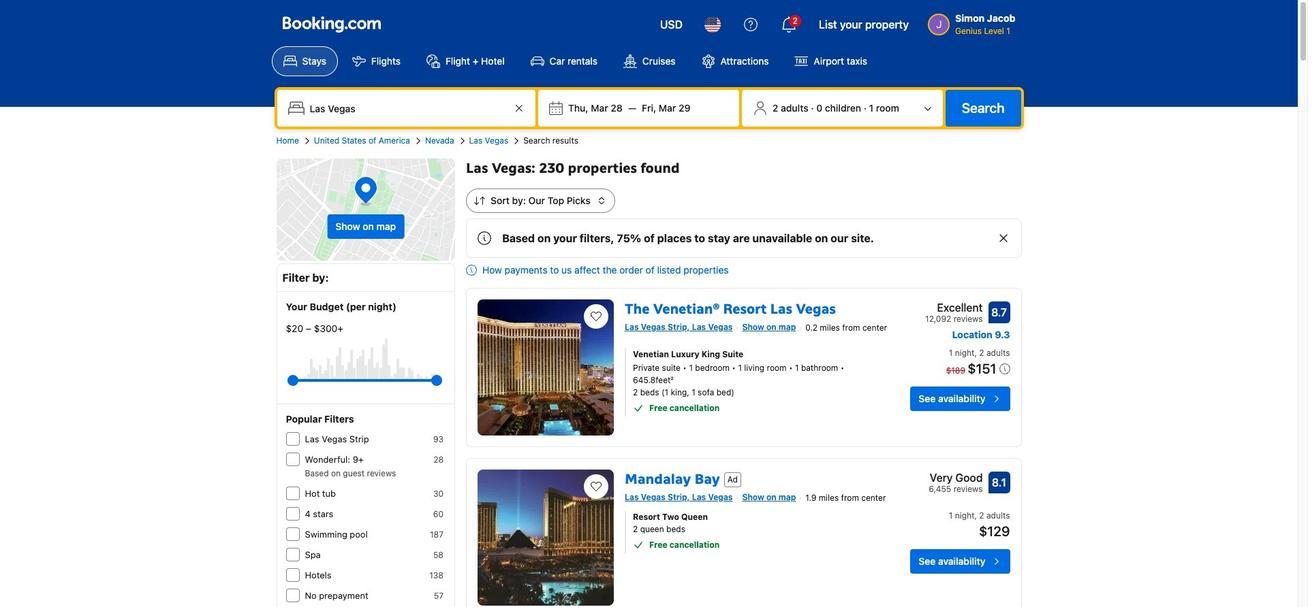 Task type: locate. For each thing, give the bounding box(es) containing it.
booking.com image
[[283, 16, 381, 33]]

your account menu simon jacob genius level 1 element
[[928, 12, 1016, 37]]

group
[[293, 370, 437, 392]]



Task type: describe. For each thing, give the bounding box(es) containing it.
the venetian® resort las vegas image
[[478, 300, 614, 436]]

mandalay bay image
[[478, 470, 614, 607]]

Where are you going? field
[[304, 96, 511, 121]]

search results updated. las vegas: 230 properties found. applied filters: private bathroom. element
[[466, 159, 1022, 178]]



Task type: vqa. For each thing, say whether or not it's contained in the screenshot.
THE VENETIAN® RESORT LAS VEGAS 'image' in the left of the page
yes



